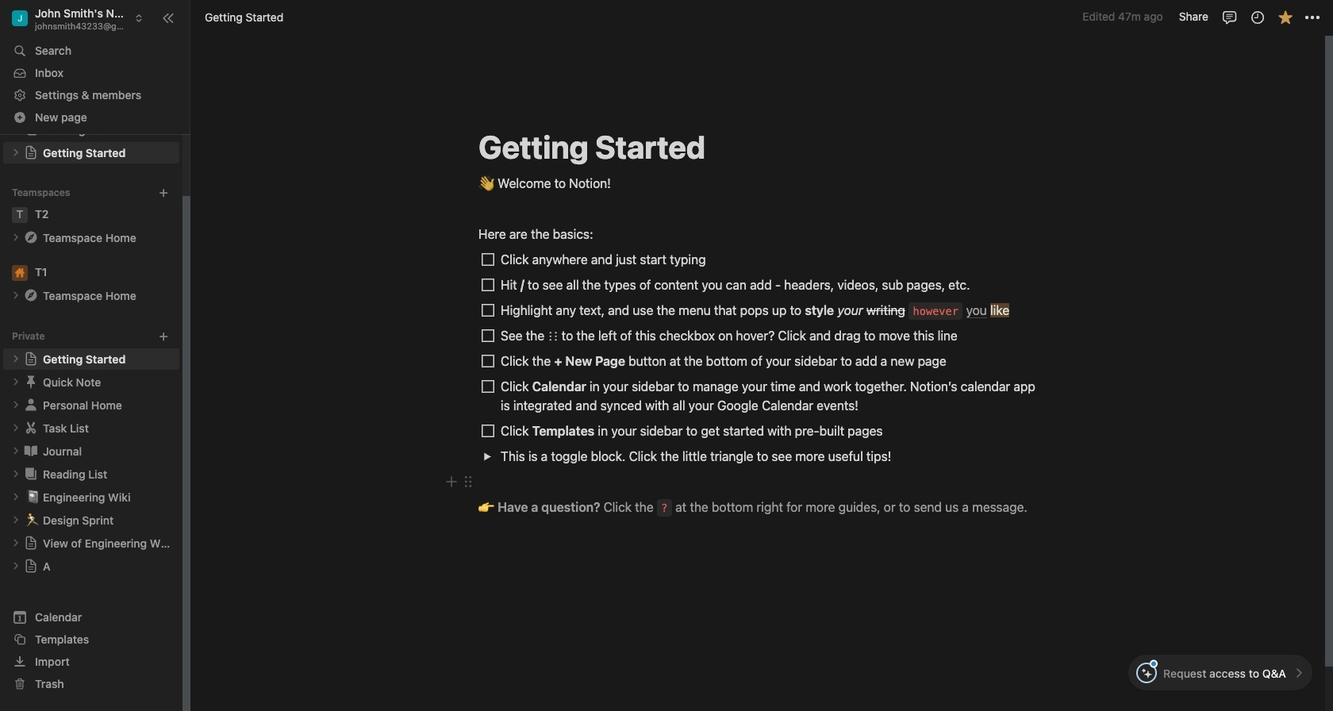 Task type: vqa. For each thing, say whether or not it's contained in the screenshot.
CHANGE PAGE ICON related to 1st Open image from the bottom of the page
no



Task type: describe. For each thing, give the bounding box(es) containing it.
new teamspace image
[[158, 187, 169, 198]]

favorited image
[[1277, 9, 1293, 25]]

🏃 image
[[25, 511, 40, 529]]

👉 image
[[479, 496, 494, 517]]

2 open image from the top
[[11, 233, 21, 242]]

1 open image from the top
[[11, 148, 21, 157]]

add a page image
[[158, 331, 169, 342]]

4 open image from the top
[[11, 538, 21, 548]]

t image
[[12, 207, 28, 223]]

updates image
[[1250, 9, 1265, 25]]

5 open image from the top
[[11, 561, 21, 571]]

close sidebar image
[[162, 12, 175, 24]]

👋 image
[[479, 172, 494, 193]]



Task type: locate. For each thing, give the bounding box(es) containing it.
comments image
[[1222, 9, 1238, 25]]

3 open image from the top
[[11, 377, 21, 387]]

open image
[[11, 148, 21, 157], [11, 233, 21, 242], [11, 377, 21, 387], [11, 538, 21, 548], [11, 561, 21, 571]]

click to add below. option-click to add a block above image
[[445, 472, 458, 491]]

change page icon image
[[24, 145, 38, 160], [23, 230, 39, 245], [23, 288, 39, 303], [24, 352, 38, 366], [23, 374, 39, 390], [23, 397, 39, 413], [23, 420, 39, 436], [23, 443, 39, 459], [23, 466, 39, 482], [24, 536, 38, 550], [24, 559, 38, 573]]

drag image
[[463, 476, 474, 487]]

open image
[[11, 291, 21, 300], [11, 354, 21, 364], [11, 400, 21, 410], [11, 423, 21, 433], [11, 446, 21, 456], [483, 452, 492, 461], [11, 469, 21, 479], [11, 492, 21, 502], [11, 515, 21, 525]]

📓 image
[[25, 488, 40, 506]]



